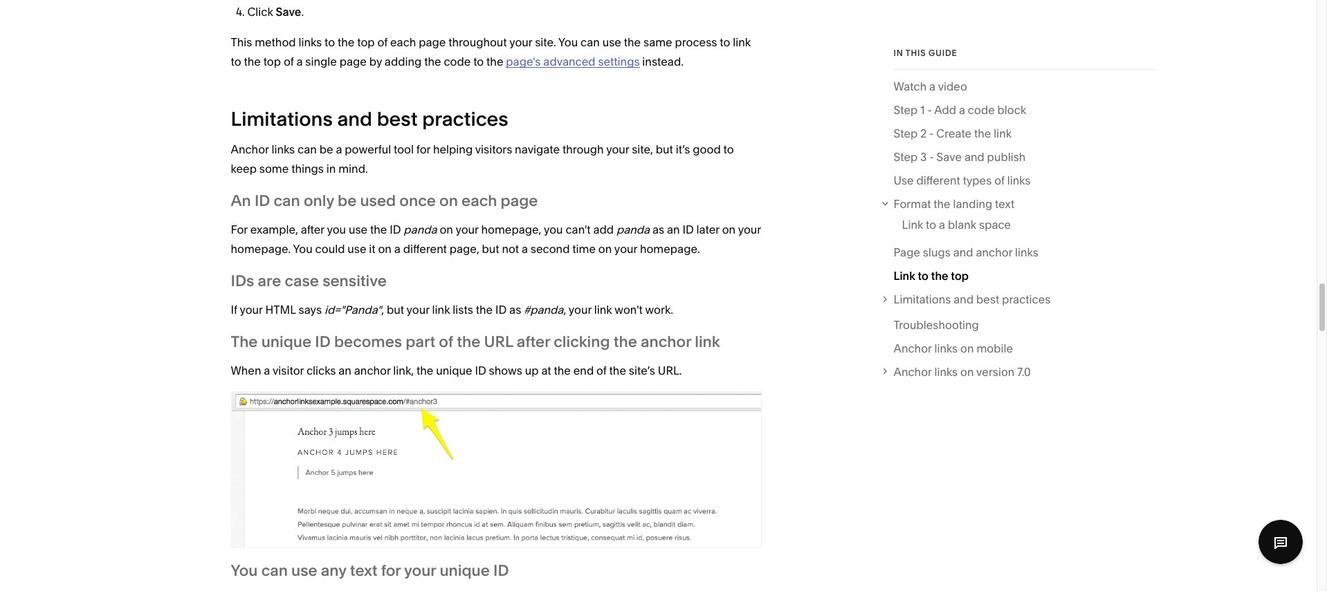 Task type: vqa. For each thing, say whether or not it's contained in the screenshot.
middle but
yes



Task type: describe. For each thing, give the bounding box(es) containing it.
for example, after you use the id panda on your homepage, you can't add panda
[[231, 223, 650, 237]]

code inside this method links to the top of each page throughout your site. you can use the same process to link to the top of a single page by adding the code to the
[[444, 55, 471, 69]]

2
[[921, 127, 927, 141]]

in this guide
[[894, 48, 958, 58]]

use different types of links
[[894, 174, 1031, 188]]

link to a blank space
[[902, 218, 1012, 232]]

links inside anchor links can be a powerful tool for helping visitors navigate through your site, but it's good to keep some things in mind.
[[272, 143, 295, 157]]

links inside dropdown button
[[935, 366, 958, 379]]

1 vertical spatial after
[[517, 333, 551, 352]]

your inside anchor links can be a powerful tool for helping visitors navigate through your site, but it's good to keep some things in mind.
[[607, 143, 630, 157]]

id inside "as an id later on your homepage. you could use it on a different page, but not a second time on your homepage."
[[683, 223, 694, 237]]

space
[[980, 218, 1012, 232]]

to down "slugs"
[[918, 270, 929, 283]]

and inside step 3 - save and publish link
[[965, 150, 985, 164]]

step 2 - create the link
[[894, 127, 1012, 141]]

0 vertical spatial anchor
[[977, 246, 1013, 260]]

.
[[301, 5, 304, 19]]

some
[[259, 162, 289, 176]]

but inside anchor links can be a powerful tool for helping visitors navigate through your site, but it's good to keep some things in mind.
[[656, 143, 674, 157]]

for
[[231, 223, 248, 237]]

limitations and best practices inside limitations and best practices link
[[894, 293, 1051, 307]]

end
[[574, 364, 594, 378]]

step 1 - add a code block link
[[894, 100, 1027, 124]]

link to the top link
[[894, 267, 969, 290]]

later
[[697, 223, 720, 237]]

limitations and best practices link
[[894, 290, 1157, 310]]

clicks
[[307, 364, 336, 378]]

0 horizontal spatial limitations
[[231, 107, 333, 131]]

0 horizontal spatial page
[[340, 55, 367, 69]]

version
[[977, 366, 1015, 379]]

to down this
[[231, 55, 241, 69]]

0 horizontal spatial top
[[264, 55, 281, 69]]

to inside anchor links can be a powerful tool for helping visitors navigate through your site, but it's good to keep some things in mind.
[[724, 143, 734, 157]]

1 you from the left
[[327, 223, 346, 237]]

a right when
[[264, 364, 270, 378]]

page slugs and anchor links
[[894, 246, 1039, 260]]

once
[[400, 192, 436, 211]]

of right 'end' at left bottom
[[597, 364, 607, 378]]

create
[[937, 127, 972, 141]]

step for step 1 - add a code block
[[894, 103, 918, 117]]

homepage,
[[481, 223, 542, 237]]

1 vertical spatial an
[[339, 364, 352, 378]]

add
[[594, 223, 614, 237]]

on down add
[[599, 242, 612, 256]]

can inside anchor links can be a powerful tool for helping visitors navigate through your site, but it's good to keep some things in mind.
[[298, 143, 317, 157]]

an id can only be used once on each page
[[231, 192, 538, 211]]

0 vertical spatial practices
[[422, 107, 509, 131]]

limitations and best practices button
[[880, 290, 1157, 310]]

any
[[321, 562, 347, 581]]

2 vertical spatial anchor
[[354, 364, 391, 378]]

links inside this method links to the top of each page throughout your site. you can use the same process to link to the top of a single page by adding the code to the
[[299, 35, 322, 49]]

best inside limitations and best practices link
[[977, 293, 1000, 307]]

0 horizontal spatial for
[[381, 562, 401, 581]]

link for link to the top
[[894, 270, 916, 283]]

use down the used
[[349, 223, 368, 237]]

anchor links on mobile link
[[894, 339, 1014, 363]]

2 panda from the left
[[617, 223, 650, 237]]

and inside page slugs and anchor links link
[[954, 246, 974, 260]]

each inside this method links to the top of each page throughout your site. you can use the same process to link to the top of a single page by adding the code to the
[[390, 35, 416, 49]]

a inside anchor links can be a powerful tool for helping visitors navigate through your site, but it's good to keep some things in mind.
[[336, 143, 342, 157]]

site's
[[629, 364, 656, 378]]

an inside "as an id later on your homepage. you could use it on a different page, but not a second time on your homepage."
[[667, 223, 680, 237]]

to down throughout
[[474, 55, 484, 69]]

used
[[360, 192, 396, 211]]

site.
[[535, 35, 556, 49]]

step 1 - add a code block
[[894, 103, 1027, 117]]

of right types on the top right of page
[[995, 174, 1005, 188]]

limitations inside 'dropdown button'
[[894, 293, 952, 307]]

becomes
[[334, 333, 402, 352]]

format the landing text link
[[894, 195, 1157, 214]]

1 , from the left
[[382, 303, 384, 317]]

2 vertical spatial top
[[952, 270, 969, 283]]

#panda
[[524, 303, 564, 317]]

page's
[[506, 55, 541, 69]]

use inside this method links to the top of each page throughout your site. you can use the same process to link to the top of a single page by adding the code to the
[[603, 35, 622, 49]]

on up page,
[[440, 223, 453, 237]]

step 3 - save and publish
[[894, 150, 1026, 164]]

publish
[[988, 150, 1026, 164]]

step for step 3 - save and publish
[[894, 150, 918, 164]]

landing
[[954, 197, 993, 211]]

use
[[894, 174, 914, 188]]

this
[[231, 35, 252, 49]]

link to the top
[[894, 270, 969, 283]]

0 horizontal spatial after
[[301, 223, 325, 237]]

types
[[963, 174, 992, 188]]

links up format the landing text dropdown button
[[1008, 174, 1031, 188]]

to up "slugs"
[[926, 218, 937, 232]]

as inside "as an id later on your homepage. you could use it on a different page, but not a second time on your homepage."
[[653, 223, 665, 237]]

work.
[[646, 303, 674, 317]]

helping
[[433, 143, 473, 157]]

0 vertical spatial top
[[357, 35, 375, 49]]

watch a video link
[[894, 77, 968, 100]]

use left the any
[[292, 562, 318, 581]]

to right process
[[720, 35, 731, 49]]

visitors
[[475, 143, 513, 157]]

7.0
[[1018, 366, 1031, 379]]

lists
[[453, 303, 473, 317]]

1 vertical spatial save
[[937, 150, 962, 164]]

page's advanced settings instead.
[[506, 55, 684, 69]]

throughout
[[449, 35, 507, 49]]

link inside this method links to the top of each page throughout your site. you can use the same process to link to the top of a single page by adding the code to the
[[733, 35, 751, 49]]

0 vertical spatial unique
[[261, 333, 312, 352]]

in
[[894, 48, 904, 58]]

troubleshooting
[[894, 318, 980, 332]]

are
[[258, 272, 281, 291]]

and up the powerful
[[337, 107, 373, 131]]

use inside "as an id later on your homepage. you could use it on a different page, but not a second time on your homepage."
[[348, 242, 367, 256]]

url
[[484, 333, 513, 352]]

you can use any text for your unique id
[[231, 562, 509, 581]]

single
[[306, 55, 337, 69]]

link,
[[393, 364, 414, 378]]

by
[[370, 55, 382, 69]]

in
[[327, 162, 336, 176]]

mobile
[[977, 342, 1014, 356]]

1 homepage. from the left
[[231, 242, 291, 256]]

step 2 - create the link link
[[894, 124, 1012, 147]]

link to a blank space link
[[902, 216, 1012, 239]]

case
[[285, 272, 319, 291]]

second
[[531, 242, 570, 256]]

kb guide image image
[[231, 392, 762, 549]]

1 vertical spatial code
[[968, 103, 995, 117]]

on inside dropdown button
[[961, 366, 975, 379]]

1 horizontal spatial anchor
[[641, 333, 692, 352]]

anchor for anchor links on version 7.0
[[894, 366, 932, 379]]

when
[[231, 364, 261, 378]]

anchor links can be a powerful tool for helping visitors navigate through your site, but it's good to keep some things in mind.
[[231, 143, 734, 176]]

on right later
[[723, 223, 736, 237]]

use different types of links link
[[894, 171, 1031, 195]]

click
[[248, 5, 273, 19]]

keep
[[231, 162, 257, 176]]

shows
[[489, 364, 523, 378]]

the
[[231, 333, 258, 352]]

to up single
[[325, 35, 335, 49]]

the unique id becomes part of the url after clicking the anchor link
[[231, 333, 721, 352]]

url.
[[658, 364, 682, 378]]

link for link to a blank space
[[902, 218, 924, 232]]

0 horizontal spatial best
[[377, 107, 418, 131]]

on up for example, after you use the id panda on your homepage, you can't add panda
[[440, 192, 458, 211]]

tool
[[394, 143, 414, 157]]

for inside anchor links can be a powerful tool for helping visitors navigate through your site, but it's good to keep some things in mind.
[[417, 143, 431, 157]]

part
[[406, 333, 436, 352]]

won't
[[615, 303, 643, 317]]

different inside "as an id later on your homepage. you could use it on a different page, but not a second time on your homepage."
[[403, 242, 447, 256]]



Task type: locate. For each thing, give the bounding box(es) containing it.
1 horizontal spatial text
[[996, 197, 1015, 211]]

anchor up keep
[[231, 143, 269, 157]]

1 vertical spatial step
[[894, 127, 918, 141]]

page's advanced settings link
[[506, 55, 640, 69]]

code down throughout
[[444, 55, 471, 69]]

as left #panda on the left bottom
[[510, 303, 522, 317]]

each
[[390, 35, 416, 49], [462, 192, 497, 211]]

after up could
[[301, 223, 325, 237]]

1 vertical spatial but
[[482, 242, 500, 256]]

1 horizontal spatial but
[[482, 242, 500, 256]]

practices inside 'dropdown button'
[[1003, 293, 1051, 307]]

a right not
[[522, 242, 528, 256]]

for right tool
[[417, 143, 431, 157]]

1 horizontal spatial for
[[417, 143, 431, 157]]

links up limitations and best practices link
[[1016, 246, 1039, 260]]

0 vertical spatial each
[[390, 35, 416, 49]]

anchor links on mobile
[[894, 342, 1014, 356]]

only
[[304, 192, 334, 211]]

each up "as an id later on your homepage. you could use it on a different page, but not a second time on your homepage."
[[462, 192, 497, 211]]

process
[[675, 35, 718, 49]]

but left it's
[[656, 143, 674, 157]]

advanced
[[544, 55, 596, 69]]

and up types on the top right of page
[[965, 150, 985, 164]]

when a visitor clicks an anchor link, the unique id shows up at the end of the site's url.
[[231, 364, 682, 378]]

step
[[894, 103, 918, 117], [894, 127, 918, 141], [894, 150, 918, 164]]

1 horizontal spatial panda
[[617, 223, 650, 237]]

0 vertical spatial different
[[917, 174, 961, 188]]

0 vertical spatial an
[[667, 223, 680, 237]]

0 horizontal spatial each
[[390, 35, 416, 49]]

anchor links on version 7.0 link
[[894, 363, 1157, 382]]

0 horizontal spatial save
[[276, 5, 301, 19]]

0 vertical spatial save
[[276, 5, 301, 19]]

1 vertical spatial practices
[[1003, 293, 1051, 307]]

step for step 2 - create the link
[[894, 127, 918, 141]]

add
[[935, 103, 957, 117]]

a left single
[[297, 55, 303, 69]]

1 horizontal spatial be
[[338, 192, 357, 211]]

0 vertical spatial after
[[301, 223, 325, 237]]

0 vertical spatial step
[[894, 103, 918, 117]]

time
[[573, 242, 596, 256]]

1 horizontal spatial page
[[419, 35, 446, 49]]

click save .
[[248, 5, 304, 19]]

limitations and best practices
[[231, 107, 509, 131], [894, 293, 1051, 307]]

1 horizontal spatial an
[[667, 223, 680, 237]]

sensitive
[[323, 272, 387, 291]]

0 vertical spatial limitations
[[231, 107, 333, 131]]

anchor up url.
[[641, 333, 692, 352]]

top
[[357, 35, 375, 49], [264, 55, 281, 69], [952, 270, 969, 283]]

2 horizontal spatial anchor
[[977, 246, 1013, 260]]

2 step from the top
[[894, 127, 918, 141]]

0 horizontal spatial homepage.
[[231, 242, 291, 256]]

anchor links on version 7.0 button
[[880, 363, 1157, 382]]

site,
[[632, 143, 654, 157]]

1 vertical spatial for
[[381, 562, 401, 581]]

page left by
[[340, 55, 367, 69]]

to
[[325, 35, 335, 49], [720, 35, 731, 49], [231, 55, 241, 69], [474, 55, 484, 69], [724, 143, 734, 157], [926, 218, 937, 232], [918, 270, 929, 283]]

different
[[917, 174, 961, 188], [403, 242, 447, 256]]

of
[[378, 35, 388, 49], [284, 55, 294, 69], [995, 174, 1005, 188], [439, 333, 454, 352], [597, 364, 607, 378]]

as
[[653, 223, 665, 237], [510, 303, 522, 317]]

2 horizontal spatial you
[[559, 35, 578, 49]]

it
[[369, 242, 376, 256]]

1 horizontal spatial limitations and best practices
[[894, 293, 1051, 307]]

different down for example, after you use the id panda on your homepage, you can't add panda
[[403, 242, 447, 256]]

top down page slugs and anchor links link
[[952, 270, 969, 283]]

up
[[525, 364, 539, 378]]

0 horizontal spatial text
[[350, 562, 378, 581]]

anchor inside anchor links can be a powerful tool for helping visitors navigate through your site, but it's good to keep some things in mind.
[[231, 143, 269, 157]]

anchor inside anchor links on version 7.0 link
[[894, 366, 932, 379]]

0 vertical spatial anchor
[[231, 143, 269, 157]]

1 vertical spatial top
[[264, 55, 281, 69]]

watch
[[894, 80, 927, 93]]

0 horizontal spatial an
[[339, 364, 352, 378]]

1 vertical spatial link
[[894, 270, 916, 283]]

practices up helping
[[422, 107, 509, 131]]

your
[[510, 35, 533, 49], [607, 143, 630, 157], [456, 223, 479, 237], [739, 223, 762, 237], [615, 242, 638, 256], [240, 303, 263, 317], [407, 303, 430, 317], [569, 303, 592, 317], [404, 562, 436, 581]]

at
[[542, 364, 552, 378]]

1 vertical spatial unique
[[436, 364, 473, 378]]

- for save
[[930, 150, 934, 164]]

1 horizontal spatial you
[[293, 242, 313, 256]]

example,
[[250, 223, 298, 237]]

clicking
[[554, 333, 610, 352]]

2 horizontal spatial but
[[656, 143, 674, 157]]

1 horizontal spatial save
[[937, 150, 962, 164]]

and inside limitations and best practices link
[[954, 293, 974, 307]]

link
[[902, 218, 924, 232], [894, 270, 916, 283]]

homepage.
[[231, 242, 291, 256], [640, 242, 700, 256]]

can up example,
[[274, 192, 300, 211]]

1 horizontal spatial as
[[653, 223, 665, 237]]

anchor down becomes
[[354, 364, 391, 378]]

1 panda from the left
[[404, 223, 437, 237]]

for right the any
[[381, 562, 401, 581]]

an left later
[[667, 223, 680, 237]]

0 vertical spatial link
[[902, 218, 924, 232]]

1
[[921, 103, 925, 117]]

and down link to a blank space link
[[954, 246, 974, 260]]

but left not
[[482, 242, 500, 256]]

save right click
[[276, 5, 301, 19]]

can't
[[566, 223, 591, 237]]

as an id later on your homepage. you could use it on a different page, but not a second time on your homepage.
[[231, 223, 762, 256]]

link inside step 2 - create the link link
[[994, 127, 1012, 141]]

1 horizontal spatial top
[[357, 35, 375, 49]]

it's
[[676, 143, 691, 157]]

id="panda"
[[325, 303, 382, 317]]

1 vertical spatial anchor
[[894, 342, 932, 356]]

1 horizontal spatial different
[[917, 174, 961, 188]]

a right add
[[960, 103, 966, 117]]

0 vertical spatial be
[[320, 143, 333, 157]]

be inside anchor links can be a powerful tool for helping visitors navigate through your site, but it's good to keep some things in mind.
[[320, 143, 333, 157]]

- right 3
[[930, 150, 934, 164]]

after up the 'up' at the bottom of the page
[[517, 333, 551, 352]]

0 horizontal spatial as
[[510, 303, 522, 317]]

top down method
[[264, 55, 281, 69]]

links down the anchor links on mobile link
[[935, 366, 958, 379]]

1 step from the top
[[894, 103, 918, 117]]

page,
[[450, 242, 480, 256]]

link down "format"
[[902, 218, 924, 232]]

but up becomes
[[387, 303, 404, 317]]

not
[[502, 242, 519, 256]]

0 vertical spatial -
[[928, 103, 932, 117]]

mind.
[[339, 162, 368, 176]]

2 homepage. from the left
[[640, 242, 700, 256]]

practices up mobile in the right of the page
[[1003, 293, 1051, 307]]

0 horizontal spatial practices
[[422, 107, 509, 131]]

anchor down space
[[977, 246, 1013, 260]]

2 vertical spatial page
[[501, 192, 538, 211]]

save down step 2 - create the link link
[[937, 150, 962, 164]]

links down troubleshooting link
[[935, 342, 958, 356]]

you up second at top
[[544, 223, 563, 237]]

3
[[921, 150, 927, 164]]

limitations up some
[[231, 107, 333, 131]]

block
[[998, 103, 1027, 117]]

same
[[644, 35, 673, 49]]

be up the in
[[320, 143, 333, 157]]

an right clicks
[[339, 364, 352, 378]]

you inside this method links to the top of each page throughout your site. you can use the same process to link to the top of a single page by adding the code to the
[[559, 35, 578, 49]]

a right the "it"
[[394, 242, 401, 256]]

0 vertical spatial you
[[559, 35, 578, 49]]

text right the any
[[350, 562, 378, 581]]

of down method
[[284, 55, 294, 69]]

anchor down troubleshooting link
[[894, 342, 932, 356]]

2 vertical spatial but
[[387, 303, 404, 317]]

0 horizontal spatial panda
[[404, 223, 437, 237]]

top up by
[[357, 35, 375, 49]]

0 horizontal spatial limitations and best practices
[[231, 107, 509, 131]]

1 vertical spatial be
[[338, 192, 357, 211]]

an
[[231, 192, 251, 211]]

on up 'anchor links on version 7.0'
[[961, 342, 975, 356]]

limitations and best practices up the powerful
[[231, 107, 509, 131]]

code left block
[[968, 103, 995, 117]]

page up adding
[[419, 35, 446, 49]]

1 vertical spatial anchor
[[641, 333, 692, 352]]

0 vertical spatial best
[[377, 107, 418, 131]]

2 you from the left
[[544, 223, 563, 237]]

1 vertical spatial text
[[350, 562, 378, 581]]

slugs
[[923, 246, 951, 260]]

2 horizontal spatial top
[[952, 270, 969, 283]]

2 vertical spatial you
[[231, 562, 258, 581]]

but inside "as an id later on your homepage. you could use it on a different page, but not a second time on your homepage."
[[482, 242, 500, 256]]

page up homepage,
[[501, 192, 538, 211]]

3 step from the top
[[894, 150, 918, 164]]

0 vertical spatial as
[[653, 223, 665, 237]]

troubleshooting link
[[894, 316, 980, 339]]

homepage. down later
[[640, 242, 700, 256]]

on
[[440, 192, 458, 211], [440, 223, 453, 237], [723, 223, 736, 237], [378, 242, 392, 256], [599, 242, 612, 256], [961, 342, 975, 356], [961, 366, 975, 379]]

limitations down link to the top link
[[894, 293, 952, 307]]

video
[[939, 80, 968, 93]]

to right good
[[724, 143, 734, 157]]

use left the "it"
[[348, 242, 367, 256]]

page
[[894, 246, 921, 260]]

- right 2
[[930, 127, 934, 141]]

you inside "as an id later on your homepage. you could use it on a different page, but not a second time on your homepage."
[[293, 242, 313, 256]]

1 vertical spatial you
[[293, 242, 313, 256]]

step left 1
[[894, 103, 918, 117]]

1 horizontal spatial best
[[977, 293, 1000, 307]]

and up troubleshooting
[[954, 293, 974, 307]]

best up tool
[[377, 107, 418, 131]]

0 horizontal spatial you
[[327, 223, 346, 237]]

on down the anchor links on mobile link
[[961, 366, 975, 379]]

0 horizontal spatial be
[[320, 143, 333, 157]]

a up mind.
[[336, 143, 342, 157]]

0 horizontal spatial you
[[231, 562, 258, 581]]

2 vertical spatial unique
[[440, 562, 490, 581]]

navigate
[[515, 143, 560, 157]]

0 vertical spatial for
[[417, 143, 431, 157]]

use up settings
[[603, 35, 622, 49]]

different down 3
[[917, 174, 961, 188]]

links up single
[[299, 35, 322, 49]]

link
[[733, 35, 751, 49], [994, 127, 1012, 141], [432, 303, 450, 317], [595, 303, 613, 317], [695, 333, 721, 352]]

panda right add
[[617, 223, 650, 237]]

1 horizontal spatial code
[[968, 103, 995, 117]]

be right 'only'
[[338, 192, 357, 211]]

1 horizontal spatial after
[[517, 333, 551, 352]]

each up adding
[[390, 35, 416, 49]]

2 vertical spatial step
[[894, 150, 918, 164]]

2 horizontal spatial page
[[501, 192, 538, 211]]

method
[[255, 35, 296, 49]]

1 vertical spatial -
[[930, 127, 934, 141]]

1 vertical spatial each
[[462, 192, 497, 211]]

1 horizontal spatial limitations
[[894, 293, 952, 307]]

the inside dropdown button
[[934, 197, 951, 211]]

1 vertical spatial page
[[340, 55, 367, 69]]

- for create
[[930, 127, 934, 141]]

can up page's advanced settings instead.
[[581, 35, 600, 49]]

this method links to the top of each page throughout your site. you can use the same process to link to the top of a single page by adding the code to the
[[231, 35, 751, 69]]

a left video
[[930, 80, 936, 93]]

1 horizontal spatial you
[[544, 223, 563, 237]]

panda down once
[[404, 223, 437, 237]]

, up "clicking"
[[564, 303, 567, 317]]

be
[[320, 143, 333, 157], [338, 192, 357, 211]]

0 vertical spatial limitations and best practices
[[231, 107, 509, 131]]

powerful
[[345, 143, 391, 157]]

- for add
[[928, 103, 932, 117]]

html
[[265, 303, 296, 317]]

good
[[693, 143, 721, 157]]

text inside format the landing text link
[[996, 197, 1015, 211]]

anchor for anchor links can be a powerful tool for helping visitors navigate through your site, but it's good to keep some things in mind.
[[231, 143, 269, 157]]

anchor links on version 7.0
[[894, 366, 1031, 379]]

of up by
[[378, 35, 388, 49]]

1 vertical spatial limitations
[[894, 293, 952, 307]]

could
[[315, 242, 345, 256]]

things
[[292, 162, 324, 176]]

homepage. down example,
[[231, 242, 291, 256]]

0 horizontal spatial anchor
[[354, 364, 391, 378]]

0 vertical spatial text
[[996, 197, 1015, 211]]

if
[[231, 303, 237, 317]]

1 vertical spatial as
[[510, 303, 522, 317]]

id
[[255, 192, 270, 211], [390, 223, 401, 237], [683, 223, 694, 237], [496, 303, 507, 317], [315, 333, 331, 352], [475, 364, 486, 378], [494, 562, 509, 581]]

0 vertical spatial but
[[656, 143, 674, 157]]

0 horizontal spatial ,
[[382, 303, 384, 317]]

- right 1
[[928, 103, 932, 117]]

0 vertical spatial code
[[444, 55, 471, 69]]

link down the 'page'
[[894, 270, 916, 283]]

settings
[[598, 55, 640, 69]]

on right the "it"
[[378, 242, 392, 256]]

can up things
[[298, 143, 317, 157]]

blank
[[948, 218, 977, 232]]

limitations and best practices up troubleshooting
[[894, 293, 1051, 307]]

limitations
[[231, 107, 333, 131], [894, 293, 952, 307]]

and
[[337, 107, 373, 131], [965, 150, 985, 164], [954, 246, 974, 260], [954, 293, 974, 307]]

instead.
[[643, 55, 684, 69]]

can
[[581, 35, 600, 49], [298, 143, 317, 157], [274, 192, 300, 211], [261, 562, 288, 581]]

best
[[377, 107, 418, 131], [977, 293, 1000, 307]]

1 horizontal spatial ,
[[564, 303, 567, 317]]

your inside this method links to the top of each page throughout your site. you can use the same process to link to the top of a single page by adding the code to the
[[510, 35, 533, 49]]

best up mobile in the right of the page
[[977, 293, 1000, 307]]

a left blank
[[940, 218, 946, 232]]

text up space
[[996, 197, 1015, 211]]

0 vertical spatial page
[[419, 35, 446, 49]]

0 horizontal spatial but
[[387, 303, 404, 317]]

2 vertical spatial -
[[930, 150, 934, 164]]

1 horizontal spatial each
[[462, 192, 497, 211]]

anchor for anchor links on mobile
[[894, 342, 932, 356]]

visitor
[[273, 364, 304, 378]]

of right 'part'
[[439, 333, 454, 352]]

anchor down the anchor links on mobile link
[[894, 366, 932, 379]]

step left 2
[[894, 127, 918, 141]]

you up could
[[327, 223, 346, 237]]

a inside this method links to the top of each page throughout your site. you can use the same process to link to the top of a single page by adding the code to the
[[297, 55, 303, 69]]

1 vertical spatial best
[[977, 293, 1000, 307]]

as left later
[[653, 223, 665, 237]]

can inside this method links to the top of each page throughout your site. you can use the same process to link to the top of a single page by adding the code to the
[[581, 35, 600, 49]]

you
[[327, 223, 346, 237], [544, 223, 563, 237]]

format the landing text button
[[879, 195, 1157, 214]]

2 , from the left
[[564, 303, 567, 317]]

0 horizontal spatial different
[[403, 242, 447, 256]]

1 horizontal spatial practices
[[1003, 293, 1051, 307]]

0 horizontal spatial code
[[444, 55, 471, 69]]

can left the any
[[261, 562, 288, 581]]

you
[[559, 35, 578, 49], [293, 242, 313, 256], [231, 562, 258, 581]]

page slugs and anchor links link
[[894, 243, 1039, 267]]



